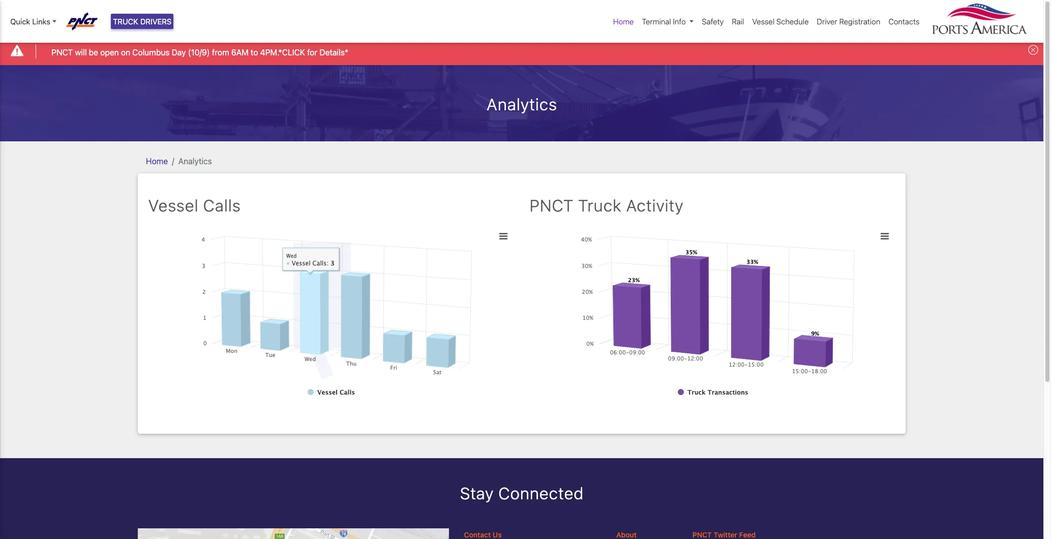 Task type: locate. For each thing, give the bounding box(es) containing it.
vessel schedule
[[753, 17, 809, 26]]

on
[[121, 48, 130, 57]]

be
[[89, 48, 98, 57]]

vessel schedule link
[[749, 12, 813, 31]]

home
[[614, 17, 634, 26], [146, 157, 168, 166]]

schedule
[[777, 17, 809, 26]]

will
[[75, 48, 87, 57]]

drivers
[[140, 17, 172, 26]]

details*
[[320, 48, 349, 57]]

0 vertical spatial truck
[[113, 17, 138, 26]]

0 horizontal spatial home
[[146, 157, 168, 166]]

0 horizontal spatial vessel
[[148, 196, 199, 215]]

analytics
[[487, 94, 557, 114], [178, 157, 212, 166]]

quick links
[[10, 17, 50, 26]]

contacts link
[[885, 12, 924, 31]]

1 horizontal spatial analytics
[[487, 94, 557, 114]]

0 horizontal spatial pnct
[[51, 48, 73, 57]]

0 horizontal spatial home link
[[146, 157, 168, 166]]

6am
[[231, 48, 249, 57]]

truck
[[113, 17, 138, 26], [578, 196, 622, 215]]

pnct inside alert
[[51, 48, 73, 57]]

connected
[[499, 484, 584, 503]]

vessel
[[753, 17, 775, 26], [148, 196, 199, 215]]

pnct will be open on columbus day (10/9) from 6am to 4pm.*click for details*
[[51, 48, 349, 57]]

1 horizontal spatial truck
[[578, 196, 622, 215]]

terminal info
[[642, 17, 686, 26]]

vessel for vessel calls
[[148, 196, 199, 215]]

vessel left calls
[[148, 196, 199, 215]]

1 horizontal spatial home link
[[610, 12, 638, 31]]

0 vertical spatial home
[[614, 17, 634, 26]]

driver registration
[[818, 17, 881, 26]]

safety
[[702, 17, 724, 26]]

0 vertical spatial pnct
[[51, 48, 73, 57]]

safety link
[[698, 12, 728, 31]]

vessel right rail
[[753, 17, 775, 26]]

driver
[[818, 17, 838, 26]]

pnct
[[51, 48, 73, 57], [530, 196, 574, 215]]

to
[[251, 48, 258, 57]]

1 horizontal spatial vessel
[[753, 17, 775, 26]]

0 horizontal spatial analytics
[[178, 157, 212, 166]]

for
[[307, 48, 318, 57]]

stay connected
[[460, 484, 584, 503]]

rail link
[[728, 12, 749, 31]]

columbus
[[132, 48, 170, 57]]

from
[[212, 48, 229, 57]]

pnct will be open on columbus day (10/9) from 6am to 4pm.*click for details* alert
[[0, 37, 1044, 65]]

1 vertical spatial pnct
[[530, 196, 574, 215]]

info
[[674, 17, 686, 26]]

1 horizontal spatial pnct
[[530, 196, 574, 215]]

0 vertical spatial home link
[[610, 12, 638, 31]]

pnct truck activity
[[530, 196, 684, 215]]

1 vertical spatial truck
[[578, 196, 622, 215]]

open
[[100, 48, 119, 57]]

truck drivers link
[[111, 14, 174, 29]]

contacts
[[889, 17, 920, 26]]

1 vertical spatial vessel
[[148, 196, 199, 215]]

vessel for vessel schedule
[[753, 17, 775, 26]]

0 vertical spatial vessel
[[753, 17, 775, 26]]

pnct for pnct truck activity
[[530, 196, 574, 215]]

home link
[[610, 12, 638, 31], [146, 157, 168, 166]]



Task type: describe. For each thing, give the bounding box(es) containing it.
0 vertical spatial analytics
[[487, 94, 557, 114]]

driver registration link
[[813, 12, 885, 31]]

terminal
[[642, 17, 672, 26]]

vessel calls
[[148, 196, 241, 215]]

rail
[[732, 17, 745, 26]]

quick
[[10, 17, 30, 26]]

1 vertical spatial home
[[146, 157, 168, 166]]

1 horizontal spatial home
[[614, 17, 634, 26]]

quick links link
[[10, 16, 56, 27]]

truck drivers
[[113, 17, 172, 26]]

1 vertical spatial home link
[[146, 157, 168, 166]]

pnct for pnct will be open on columbus day (10/9) from 6am to 4pm.*click for details*
[[51, 48, 73, 57]]

4pm.*click
[[260, 48, 305, 57]]

links
[[32, 17, 50, 26]]

stay
[[460, 484, 494, 503]]

activity
[[626, 196, 684, 215]]

registration
[[840, 17, 881, 26]]

calls
[[203, 196, 241, 215]]

terminal info link
[[638, 12, 698, 31]]

(10/9)
[[188, 48, 210, 57]]

close image
[[1029, 45, 1039, 55]]

pnct will be open on columbus day (10/9) from 6am to 4pm.*click for details* link
[[51, 46, 349, 58]]

0 horizontal spatial truck
[[113, 17, 138, 26]]

day
[[172, 48, 186, 57]]

1 vertical spatial analytics
[[178, 157, 212, 166]]



Task type: vqa. For each thing, say whether or not it's contained in the screenshot.
QUICK LINKS
yes



